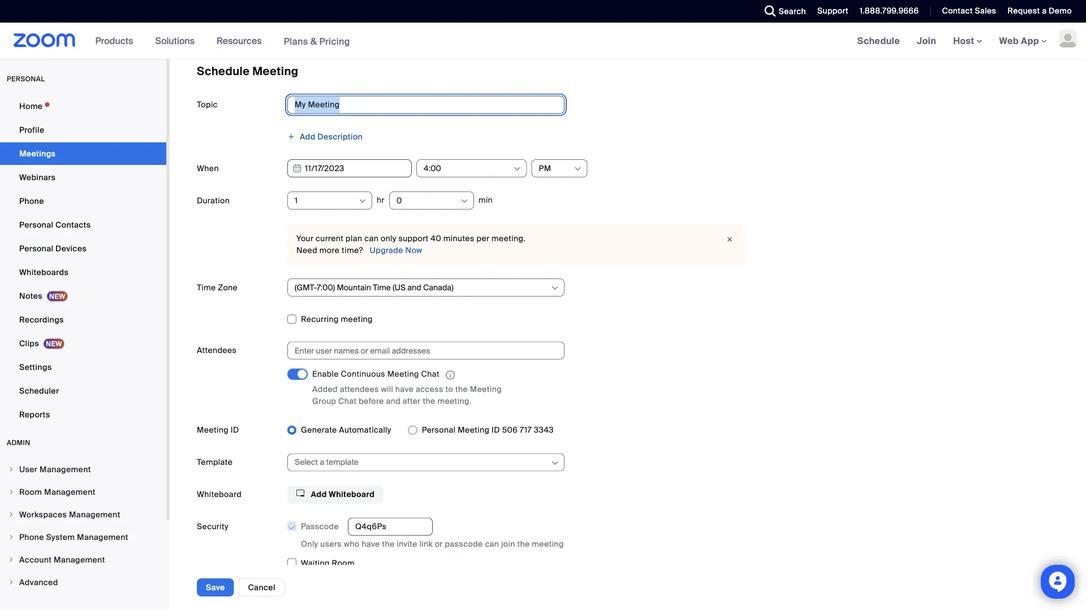 Task type: vqa. For each thing, say whether or not it's contained in the screenshot.
get
no



Task type: describe. For each thing, give the bounding box(es) containing it.
0 horizontal spatial to
[[228, 40, 236, 50]]

personal devices link
[[0, 238, 166, 260]]

right image for room management
[[8, 489, 15, 496]]

workspaces management
[[19, 510, 120, 520]]

continuous
[[341, 370, 385, 380]]

clips
[[19, 339, 39, 349]]

meeting down plans
[[252, 64, 298, 79]]

schedule for schedule
[[857, 35, 900, 47]]

add for add description
[[300, 132, 315, 142]]

time zone
[[197, 283, 238, 293]]

profile
[[19, 125, 44, 135]]

right image for account management
[[8, 557, 15, 564]]

description
[[318, 132, 363, 142]]

template
[[197, 458, 233, 468]]

personal meeting id 506 717 3343
[[422, 425, 554, 436]]

solutions button
[[155, 23, 200, 59]]

&
[[310, 35, 317, 47]]

0
[[396, 195, 402, 206]]

admin menu menu
[[0, 459, 166, 595]]

show options image for 0
[[460, 197, 469, 206]]

select meeting template text field
[[295, 454, 550, 471]]

meetings navigation
[[849, 23, 1086, 60]]

the right join
[[517, 539, 530, 550]]

phone link
[[0, 190, 166, 213]]

recordings
[[19, 315, 64, 325]]

current
[[316, 234, 344, 244]]

before
[[359, 396, 384, 407]]

meeting id option group
[[287, 422, 1059, 440]]

personal menu menu
[[0, 95, 166, 428]]

schedule for schedule meeting
[[197, 64, 250, 79]]

host button
[[953, 35, 982, 47]]

show options image for 1
[[358, 197, 367, 206]]

settings link
[[0, 356, 166, 379]]

account
[[19, 555, 52, 566]]

none text field inside "security" group
[[348, 519, 433, 537]]

meeting inside 'meeting id' option group
[[458, 425, 489, 436]]

contact sales
[[942, 6, 996, 16]]

reports link
[[0, 404, 166, 426]]

back
[[207, 40, 226, 50]]

phone for phone
[[19, 196, 44, 206]]

to inside added attendees will have access to the meeting group chat before and after the meeting.
[[446, 384, 453, 395]]

user management
[[19, 465, 91, 475]]

personal for personal contacts
[[19, 220, 53, 230]]

add whiteboard button
[[287, 486, 384, 504]]

1.888.799.9666
[[860, 6, 919, 16]]

room inside menu item
[[19, 487, 42, 498]]

sales
[[975, 6, 996, 16]]

time?
[[342, 245, 363, 256]]

advanced menu item
[[0, 572, 166, 594]]

management for room management
[[44, 487, 95, 498]]

user management menu item
[[0, 459, 166, 481]]

resources button
[[217, 23, 267, 59]]

show options image for pm
[[573, 165, 582, 174]]

web app
[[999, 35, 1039, 47]]

meeting. inside added attendees will have access to the meeting group chat before and after the meeting.
[[437, 396, 471, 407]]

whiteboards link
[[0, 261, 166, 284]]

management down workspaces management menu item
[[77, 533, 128, 543]]

personal for personal devices
[[19, 244, 53, 254]]

schedule link
[[849, 23, 908, 59]]

add description
[[300, 132, 363, 142]]

users
[[320, 539, 342, 550]]

back to meetings
[[205, 40, 275, 50]]

back to meetings link
[[197, 35, 275, 54]]

only
[[381, 234, 396, 244]]

3343
[[534, 425, 554, 436]]

right image for phone
[[8, 535, 15, 541]]

right image inside advanced menu item
[[8, 580, 15, 587]]

can inside your current plan can only support 40 minutes per meeting. need more time? upgrade now
[[364, 234, 378, 244]]

added attendees will have access to the meeting group chat before and after the meeting.
[[312, 384, 502, 407]]

request a demo
[[1008, 6, 1072, 16]]

management for workspaces management
[[69, 510, 120, 520]]

join
[[501, 539, 515, 550]]

link
[[419, 539, 433, 550]]

app
[[1021, 35, 1039, 47]]

meeting id
[[197, 425, 239, 436]]

notes link
[[0, 285, 166, 308]]

profile link
[[0, 119, 166, 141]]

recurring meeting
[[301, 314, 373, 325]]

chat inside application
[[421, 370, 439, 380]]

save
[[206, 583, 225, 593]]

your
[[296, 234, 314, 244]]

have for the
[[362, 539, 380, 550]]

recordings link
[[0, 309, 166, 331]]

when
[[197, 163, 219, 174]]

generate
[[301, 425, 337, 436]]

and
[[386, 396, 401, 407]]

automatically
[[339, 425, 391, 436]]

1.888.799.9666 button up schedule link
[[860, 6, 919, 16]]

reports
[[19, 410, 50, 420]]

your current plan can only support 40 minutes per meeting. need more time? upgrade now
[[296, 234, 526, 256]]

right image for workspaces management
[[8, 512, 15, 519]]

request
[[1008, 6, 1040, 16]]

min
[[478, 195, 493, 205]]

join
[[917, 35, 936, 47]]

clips link
[[0, 333, 166, 355]]

settings
[[19, 362, 52, 373]]

have for access
[[395, 384, 414, 395]]

select start time text field
[[424, 160, 512, 177]]

zone
[[218, 283, 238, 293]]

passcode
[[301, 522, 339, 532]]

meeting up template
[[197, 425, 229, 436]]

product information navigation
[[87, 23, 359, 60]]

show options image
[[513, 165, 522, 174]]

phone for phone system management
[[19, 533, 44, 543]]

meeting inside enable continuous meeting chat application
[[387, 370, 419, 380]]

resources
[[217, 35, 262, 47]]

admin
[[7, 439, 30, 448]]



Task type: locate. For each thing, give the bounding box(es) containing it.
meeting inside added attendees will have access to the meeting group chat before and after the meeting.
[[470, 384, 502, 395]]

profile picture image
[[1059, 29, 1077, 48]]

meetings link
[[0, 143, 166, 165]]

workspaces
[[19, 510, 67, 520]]

whiteboard inside button
[[329, 490, 375, 500]]

schedule inside meetings navigation
[[857, 35, 900, 47]]

id inside 'meeting id' option group
[[492, 425, 500, 436]]

home link
[[0, 95, 166, 118]]

chat down attendees
[[338, 396, 357, 407]]

meetings up webinars
[[19, 148, 56, 159]]

host
[[953, 35, 977, 47]]

plan
[[346, 234, 362, 244]]

support
[[398, 234, 428, 244]]

None text field
[[348, 519, 433, 537]]

2 vertical spatial personal
[[422, 425, 456, 436]]

only users who have the invite link or passcode can join the meeting
[[301, 539, 564, 550]]

workspaces management menu item
[[0, 505, 166, 526]]

0 vertical spatial add
[[300, 132, 315, 142]]

chat
[[421, 370, 439, 380], [338, 396, 357, 407]]

0 horizontal spatial id
[[231, 425, 239, 436]]

will
[[381, 384, 393, 395]]

717
[[520, 425, 532, 436]]

1 horizontal spatial meetings
[[238, 40, 275, 50]]

1 vertical spatial phone
[[19, 533, 44, 543]]

add right add image on the top left
[[300, 132, 315, 142]]

security group
[[287, 518, 1059, 586]]

personal contacts link
[[0, 214, 166, 236]]

personal contacts
[[19, 220, 91, 230]]

2 right image from the top
[[8, 512, 15, 519]]

phone down webinars
[[19, 196, 44, 206]]

0 vertical spatial meetings
[[238, 40, 275, 50]]

scheduler
[[19, 386, 59, 397]]

1 vertical spatial schedule
[[197, 64, 250, 79]]

close image
[[723, 234, 736, 245]]

1 horizontal spatial can
[[485, 539, 499, 550]]

group
[[312, 396, 336, 407]]

now
[[405, 245, 422, 256]]

contact sales link
[[934, 0, 999, 23], [942, 6, 996, 16]]

meeting. down learn more about enable continuous meeting chat image
[[437, 396, 471, 407]]

phone up account
[[19, 533, 44, 543]]

right image for user
[[8, 467, 15, 473]]

system
[[46, 533, 75, 543]]

hr
[[377, 195, 385, 205]]

invite
[[397, 539, 417, 550]]

plans
[[284, 35, 308, 47]]

0 vertical spatial to
[[228, 40, 236, 50]]

the down access
[[423, 396, 435, 407]]

management for account management
[[54, 555, 105, 566]]

support
[[817, 6, 848, 16]]

meeting right recurring
[[341, 314, 373, 325]]

506
[[502, 425, 518, 436]]

products button
[[95, 23, 138, 59]]

right image inside phone system management menu item
[[8, 535, 15, 541]]

1 whiteboard from the left
[[197, 490, 242, 500]]

per
[[476, 234, 489, 244]]

chat inside added attendees will have access to the meeting group chat before and after the meeting.
[[338, 396, 357, 407]]

contacts
[[55, 220, 91, 230]]

1 right image from the top
[[8, 467, 15, 473]]

add description button
[[287, 128, 363, 145]]

add inside button
[[300, 132, 315, 142]]

When text field
[[287, 160, 412, 178]]

meeting left 506
[[458, 425, 489, 436]]

access
[[416, 384, 443, 395]]

0 vertical spatial schedule
[[857, 35, 900, 47]]

solutions
[[155, 35, 195, 47]]

have inside "security" group
[[362, 539, 380, 550]]

meeting. inside your current plan can only support 40 minutes per meeting. need more time? upgrade now
[[492, 234, 526, 244]]

phone system management
[[19, 533, 128, 543]]

schedule meeting
[[197, 64, 298, 79]]

3 right image from the top
[[8, 580, 15, 587]]

add inside button
[[311, 490, 327, 500]]

notes
[[19, 291, 42, 301]]

1 vertical spatial have
[[362, 539, 380, 550]]

can left join
[[485, 539, 499, 550]]

right image
[[8, 489, 15, 496], [8, 512, 15, 519], [8, 557, 15, 564]]

have inside added attendees will have access to the meeting group chat before and after the meeting.
[[395, 384, 414, 395]]

meetings up schedule meeting
[[238, 40, 275, 50]]

personal up personal devices
[[19, 220, 53, 230]]

the
[[455, 384, 468, 395], [423, 396, 435, 407], [382, 539, 395, 550], [517, 539, 530, 550]]

or
[[435, 539, 443, 550]]

0 vertical spatial right image
[[8, 467, 15, 473]]

room
[[19, 487, 42, 498], [332, 559, 355, 569]]

generate automatically
[[301, 425, 391, 436]]

0 horizontal spatial meetings
[[19, 148, 56, 159]]

enable continuous meeting chat
[[312, 370, 439, 380]]

upgrade
[[370, 245, 403, 256]]

webinars
[[19, 172, 56, 183]]

right image left workspaces
[[8, 512, 15, 519]]

pricing
[[319, 35, 350, 47]]

have right who
[[362, 539, 380, 550]]

can inside "security" group
[[485, 539, 499, 550]]

personal for personal meeting id 506 717 3343
[[422, 425, 456, 436]]

room down who
[[332, 559, 355, 569]]

whiteboard up passcode
[[329, 490, 375, 500]]

3 right image from the top
[[8, 557, 15, 564]]

phone inside phone link
[[19, 196, 44, 206]]

add whiteboard
[[309, 490, 375, 500]]

room inside "security" group
[[332, 559, 355, 569]]

2 phone from the top
[[19, 533, 44, 543]]

id
[[231, 425, 239, 436], [492, 425, 500, 436]]

0 vertical spatial meeting.
[[492, 234, 526, 244]]

can
[[364, 234, 378, 244], [485, 539, 499, 550]]

enable
[[312, 370, 339, 380]]

1 horizontal spatial meeting.
[[492, 234, 526, 244]]

pm
[[539, 163, 551, 174]]

right image left user
[[8, 467, 15, 473]]

right image
[[8, 467, 15, 473], [8, 535, 15, 541], [8, 580, 15, 587]]

0 vertical spatial have
[[395, 384, 414, 395]]

learn more about enable continuous meeting chat image
[[442, 370, 458, 380]]

personal
[[7, 75, 45, 83]]

room down user
[[19, 487, 42, 498]]

personal up whiteboards
[[19, 244, 53, 254]]

contact
[[942, 6, 973, 16]]

2 id from the left
[[492, 425, 500, 436]]

scheduler link
[[0, 380, 166, 403]]

management inside menu item
[[44, 487, 95, 498]]

pm button
[[539, 160, 573, 177]]

a
[[1042, 6, 1047, 16]]

minutes
[[443, 234, 474, 244]]

to
[[228, 40, 236, 50], [446, 384, 453, 395]]

advanced
[[19, 578, 58, 588]]

right image left advanced
[[8, 580, 15, 587]]

0 horizontal spatial chat
[[338, 396, 357, 407]]

left image
[[197, 38, 205, 50]]

1 id from the left
[[231, 425, 239, 436]]

1 horizontal spatial room
[[332, 559, 355, 569]]

1 vertical spatial personal
[[19, 244, 53, 254]]

1 vertical spatial chat
[[338, 396, 357, 407]]

waiting
[[301, 559, 330, 569]]

1 horizontal spatial schedule
[[857, 35, 900, 47]]

select time zone text field
[[295, 279, 550, 296]]

management for user management
[[40, 465, 91, 475]]

right image inside account management menu item
[[8, 557, 15, 564]]

1 vertical spatial meeting
[[532, 539, 564, 550]]

management up room management
[[40, 465, 91, 475]]

management down room management menu item at the left of page
[[69, 510, 120, 520]]

1 horizontal spatial have
[[395, 384, 414, 395]]

schedule down back
[[197, 64, 250, 79]]

meeting inside "security" group
[[532, 539, 564, 550]]

the down learn more about enable continuous meeting chat image
[[455, 384, 468, 395]]

2 vertical spatial right image
[[8, 557, 15, 564]]

request a demo link
[[999, 0, 1086, 23], [1008, 6, 1072, 16]]

1.888.799.9666 button up join
[[851, 0, 922, 23]]

meeting.
[[492, 234, 526, 244], [437, 396, 471, 407]]

right image left system at the left bottom of page
[[8, 535, 15, 541]]

chat up access
[[421, 370, 439, 380]]

whiteboard down template
[[197, 490, 242, 500]]

attendees
[[340, 384, 379, 395]]

phone system management menu item
[[0, 527, 166, 549]]

meeting up added attendees will have access to the meeting group chat before and after the meeting.
[[387, 370, 419, 380]]

meetings
[[238, 40, 275, 50], [19, 148, 56, 159]]

0 vertical spatial right image
[[8, 489, 15, 496]]

1
[[295, 195, 298, 206]]

products
[[95, 35, 133, 47]]

room management menu item
[[0, 482, 166, 503]]

enable continuous meeting chat application
[[312, 369, 527, 382]]

added
[[312, 384, 338, 395]]

1 horizontal spatial id
[[492, 425, 500, 436]]

0 vertical spatial personal
[[19, 220, 53, 230]]

management inside menu item
[[54, 555, 105, 566]]

zoom logo image
[[14, 33, 76, 48]]

more
[[320, 245, 340, 256]]

1 vertical spatial right image
[[8, 512, 15, 519]]

waiting room
[[301, 559, 355, 569]]

only
[[301, 539, 318, 550]]

0 horizontal spatial room
[[19, 487, 42, 498]]

the left invite
[[382, 539, 395, 550]]

schedule down the 1.888.799.9666
[[857, 35, 900, 47]]

1 horizontal spatial whiteboard
[[329, 490, 375, 500]]

0 horizontal spatial can
[[364, 234, 378, 244]]

0 vertical spatial can
[[364, 234, 378, 244]]

security
[[197, 522, 228, 533]]

add
[[300, 132, 315, 142], [311, 490, 327, 500]]

2 vertical spatial right image
[[8, 580, 15, 587]]

personal devices
[[19, 244, 87, 254]]

account management menu item
[[0, 550, 166, 571]]

0 vertical spatial phone
[[19, 196, 44, 206]]

1 horizontal spatial meeting
[[532, 539, 564, 550]]

meeting up personal meeting id 506 717 3343
[[470, 384, 502, 395]]

show options image
[[573, 165, 582, 174], [358, 197, 367, 206], [460, 197, 469, 206], [550, 284, 559, 293], [550, 459, 559, 468]]

add image
[[287, 133, 295, 141]]

0 horizontal spatial meeting.
[[437, 396, 471, 407]]

banner
[[0, 23, 1086, 60]]

cancel button
[[238, 579, 285, 597]]

right image inside room management menu item
[[8, 489, 15, 496]]

0 horizontal spatial schedule
[[197, 64, 250, 79]]

add up passcode
[[311, 490, 327, 500]]

meetings inside 'link'
[[19, 148, 56, 159]]

Persistent Chat, enter email address,Enter user names or email addresses text field
[[295, 342, 547, 359]]

personal up select meeting template text field
[[422, 425, 456, 436]]

phone inside phone system management menu item
[[19, 533, 44, 543]]

room management
[[19, 487, 95, 498]]

0 horizontal spatial meeting
[[341, 314, 373, 325]]

1 vertical spatial to
[[446, 384, 453, 395]]

banner containing products
[[0, 23, 1086, 60]]

topic
[[197, 100, 218, 110]]

devices
[[55, 244, 87, 254]]

1 horizontal spatial chat
[[421, 370, 439, 380]]

have up after
[[395, 384, 414, 395]]

save button
[[197, 579, 234, 597]]

management down phone system management menu item at the bottom of the page
[[54, 555, 105, 566]]

right image left account
[[8, 557, 15, 564]]

phone
[[19, 196, 44, 206], [19, 533, 44, 543]]

1 phone from the top
[[19, 196, 44, 206]]

0 horizontal spatial whiteboard
[[197, 490, 242, 500]]

Topic text field
[[287, 96, 565, 114]]

meeting right join
[[532, 539, 564, 550]]

2 right image from the top
[[8, 535, 15, 541]]

home
[[19, 101, 43, 111]]

1 vertical spatial right image
[[8, 535, 15, 541]]

1 vertical spatial meeting.
[[437, 396, 471, 407]]

1 horizontal spatial to
[[446, 384, 453, 395]]

0 vertical spatial room
[[19, 487, 42, 498]]

right image inside 'user management' menu item
[[8, 467, 15, 473]]

meeting. right per
[[492, 234, 526, 244]]

personal
[[19, 220, 53, 230], [19, 244, 53, 254], [422, 425, 456, 436]]

whiteboards
[[19, 267, 69, 278]]

1 vertical spatial room
[[332, 559, 355, 569]]

1 vertical spatial can
[[485, 539, 499, 550]]

management up workspaces management
[[44, 487, 95, 498]]

0 horizontal spatial have
[[362, 539, 380, 550]]

duration
[[197, 195, 230, 206]]

right image inside workspaces management menu item
[[8, 512, 15, 519]]

0 vertical spatial meeting
[[341, 314, 373, 325]]

2 whiteboard from the left
[[329, 490, 375, 500]]

1 vertical spatial add
[[311, 490, 327, 500]]

add for add whiteboard
[[311, 490, 327, 500]]

1 right image from the top
[[8, 489, 15, 496]]

1 vertical spatial meetings
[[19, 148, 56, 159]]

account management
[[19, 555, 105, 566]]

right image left room management
[[8, 489, 15, 496]]

can left only
[[364, 234, 378, 244]]

id up template
[[231, 425, 239, 436]]

personal inside 'meeting id' option group
[[422, 425, 456, 436]]

id left 506
[[492, 425, 500, 436]]

0 vertical spatial chat
[[421, 370, 439, 380]]



